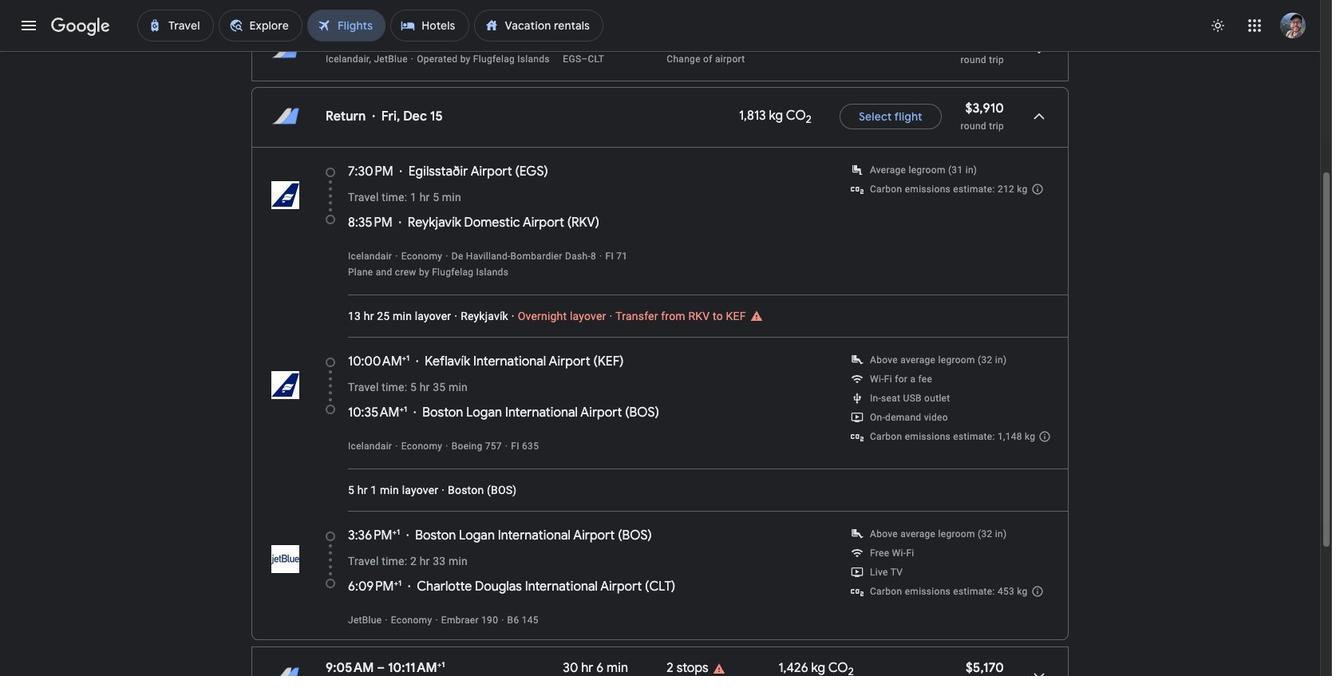 Task type: describe. For each thing, give the bounding box(es) containing it.
fi 71
[[605, 251, 628, 262]]

bos for 10:35 am
[[629, 405, 655, 421]]

estimate: for 212
[[953, 184, 995, 195]]

190
[[481, 615, 498, 626]]

1,148
[[998, 431, 1022, 442]]

average legroom (31 in)
[[870, 164, 977, 176]]

free
[[870, 548, 890, 559]]

Departure time: 9:05 AM. text field
[[326, 660, 374, 676]]

fee
[[918, 374, 932, 385]]

travel time: 2 hr 33 min
[[348, 555, 468, 568]]

egilsstaðir
[[409, 164, 468, 180]]

1 vertical spatial bos
[[491, 484, 513, 497]]

+ for 3:36 pm
[[392, 527, 397, 537]]

legroom for keflavík international airport ( kef )
[[938, 354, 975, 366]]

boston for 10:35 am
[[422, 405, 463, 421]]

transfer from rkv to kef
[[616, 310, 746, 322]]

– inside '4:05 pm – 6:09 pm + 1'
[[377, 34, 384, 50]]

free wi-fi
[[870, 548, 914, 559]]

4:05 pm
[[326, 34, 373, 50]]

time: for 6:09 pm
[[382, 555, 407, 568]]

layover for boston
[[402, 484, 438, 497]]

$3,910 round trip
[[961, 101, 1004, 132]]

33
[[433, 555, 446, 568]]

2 vertical spatial 2
[[410, 555, 417, 568]]

7:30 pm
[[348, 164, 393, 180]]

Arrival time: 10:35 AM on  Saturday, December 16. text field
[[348, 404, 407, 421]]

average
[[870, 164, 906, 176]]

embraer 190
[[441, 615, 498, 626]]

icelandair for 10:35 am
[[348, 441, 392, 452]]

seat
[[881, 393, 901, 404]]

$3,910
[[965, 101, 1004, 117]]

dec
[[403, 109, 427, 125]]

min right 35 at the bottom left
[[449, 381, 468, 394]]

Arrival time: 8:35 PM. text field
[[348, 215, 393, 231]]

Departure time: 10:00 AM on  Saturday, December 16. text field
[[348, 353, 410, 370]]

145
[[522, 615, 539, 626]]

carbon emissions estimate: 453 kilograms element
[[870, 586, 1028, 597]]

tv
[[891, 567, 903, 578]]

havilland-
[[466, 251, 511, 262]]

1 vertical spatial rkv
[[688, 310, 710, 322]]

hr left 35 at the bottom left
[[420, 381, 430, 394]]

6:09 pm + 1
[[348, 578, 402, 595]]

212
[[998, 184, 1015, 195]]

b6
[[507, 615, 519, 626]]

charlotte
[[417, 579, 472, 595]]

plane and crew by flugfelag islands
[[348, 267, 509, 278]]

estimate: for 1,148
[[953, 431, 995, 442]]

bombardier
[[511, 251, 563, 262]]

+ inside '4:05 pm – 6:09 pm + 1'
[[435, 34, 439, 44]]

return
[[326, 109, 366, 125]]

time: for 8:35 pm
[[382, 191, 407, 204]]

a
[[910, 374, 916, 385]]

fi for international
[[511, 441, 519, 452]]

carbon for carbon emissions estimate: 453 kg
[[870, 586, 902, 597]]

on-demand video
[[870, 412, 948, 423]]

min down egilsstaðir
[[442, 191, 461, 204]]

13 hr 25 min layover
[[348, 310, 451, 322]]

above average legroom (32 in) for boston logan international airport ( bos )
[[870, 354, 1007, 366]]

carbon for carbon emissions estimate: 1,148 kg
[[870, 431, 902, 442]]

1 horizontal spatial clt
[[649, 579, 671, 595]]

25
[[377, 310, 390, 322]]

Arrival time: 10:11 AM on  Saturday, December 16. text field
[[388, 659, 445, 676]]

travel time: 5 hr 35 min
[[348, 381, 468, 394]]

change of airport
[[667, 53, 745, 65]]

min inside 31 hr 4 min egs – clt
[[604, 34, 625, 50]]

carbon emissions estimate: 1,148 kg
[[870, 431, 1036, 442]]

0 vertical spatial 2
[[849, 39, 855, 53]]

live
[[870, 567, 888, 578]]

min right 33
[[449, 555, 468, 568]]

above for boston logan international airport ( bos )
[[870, 354, 898, 366]]

hr inside 31 hr 4 min egs – clt
[[578, 34, 590, 50]]

hr right 13
[[364, 310, 374, 322]]

0 vertical spatial legroom
[[909, 164, 946, 176]]

0 horizontal spatial 5
[[348, 484, 354, 497]]

min right 25
[[393, 310, 412, 322]]

douglas
[[475, 579, 522, 595]]

10:35 am
[[348, 405, 400, 421]]

1 inside '4:05 pm – 6:09 pm + 1'
[[439, 34, 442, 44]]

35
[[433, 381, 446, 394]]

+ for 10:00 am
[[402, 353, 406, 363]]

8
[[591, 251, 596, 262]]

transfer
[[616, 310, 658, 322]]

1 vertical spatial jetblue
[[348, 615, 382, 626]]

0 horizontal spatial fi
[[884, 374, 892, 385]]

keflavík
[[425, 354, 470, 370]]

0 vertical spatial in)
[[966, 164, 977, 176]]

airport
[[715, 53, 745, 65]]

2 2 stops flight. element from the top
[[667, 660, 709, 676]]

time: for 10:35 am
[[382, 381, 407, 394]]

video
[[924, 412, 948, 423]]

travel for 7:30 pm
[[348, 191, 379, 204]]

emissions for carbon emissions estimate: 1,148 kg
[[905, 431, 951, 442]]

31 hr 4 min egs – clt
[[563, 34, 625, 65]]

leaves egilsstaðir airport at 4:05 pm on friday, december 15 and arrives at charlotte douglas international airport at 6:09 pm on saturday, december 16. element
[[326, 34, 442, 50]]

(32 for charlotte douglas international airport ( clt )
[[978, 528, 993, 540]]

overnight
[[518, 310, 567, 322]]

carbon emissions estimate: 453 kg
[[870, 586, 1028, 597]]

bos for 3:36 pm
[[622, 528, 648, 544]]

total duration 31 hr 4 min. element
[[563, 34, 667, 53]]

trip inside $3,910 round trip
[[989, 121, 1004, 132]]

fri,
[[381, 109, 400, 125]]

economy for boston
[[401, 441, 442, 452]]

kef for to
[[726, 310, 746, 322]]

of
[[703, 53, 713, 65]]

operated
[[417, 53, 458, 65]]

egilsstaðir airport ( egs )
[[409, 164, 548, 180]]

crew
[[395, 267, 416, 278]]

flight details. leaves egilsstaðir airport at 9:05 am on friday, december 15 and arrives at charlotte douglas international airport at 10:11 am on saturday, december 16. image
[[1020, 657, 1058, 676]]

0 horizontal spatial islands
[[476, 267, 509, 278]]

from
[[661, 310, 686, 322]]

fi for airport
[[605, 251, 614, 262]]

layover right the overnight
[[570, 310, 606, 322]]

international for 10:35 am
[[505, 405, 578, 421]]

 image left boston ( bos )
[[442, 484, 445, 497]]

kg inside 1,813 kg co 2
[[769, 108, 783, 124]]

select flight button
[[840, 97, 942, 136]]

10:35 am + 1
[[348, 404, 407, 421]]

(32 for boston logan international airport ( bos )
[[978, 354, 993, 366]]

layover (1 of 2) is a 16 hr 50 min overnight layover in reykjavík. transfer here from reykjavík domestic airport to keflavík international airport. layover (2 of 2) is a 5 hr 1 min layover at boston logan international airport in boston. element
[[667, 53, 771, 65]]

international for 6:09 pm
[[525, 579, 598, 595]]

boeing 757
[[452, 441, 502, 452]]

round trip
[[961, 54, 1004, 65]]

kef for (
[[598, 354, 620, 370]]

1  image from the left
[[454, 310, 458, 322]]

flight details. leaves egilsstaðir airport at 4:05 pm on friday, december 15 and arrives at charlotte douglas international airport at 6:09 pm on saturday, december 16. image
[[1020, 31, 1058, 69]]

3910 US dollars text field
[[965, 101, 1004, 117]]

in-
[[870, 393, 881, 404]]

0 horizontal spatial by
[[419, 267, 429, 278]]

leaves egilsstaðir airport at 9:05 am on friday, december 15 and arrives at charlotte douglas international airport at 10:11 am on saturday, december 16. element
[[326, 659, 445, 676]]

kg for carbon emissions estimate: 212 kg
[[1017, 184, 1028, 195]]

operated by flugfelag islands
[[417, 53, 550, 65]]

8:35 pm
[[348, 215, 393, 231]]

plane
[[348, 267, 373, 278]]

reykjavík domestic airport ( rkv )
[[408, 215, 600, 231]]

reykjavík for reykjavík
[[461, 310, 508, 322]]

min up "3:36 pm + 1"
[[380, 484, 399, 497]]

boston logan international airport ( bos ) for 3:36 pm
[[415, 528, 652, 544]]

1 vertical spatial boston
[[448, 484, 484, 497]]

 image right 757
[[505, 441, 508, 452]]

31
[[563, 34, 575, 50]]

15
[[430, 109, 443, 125]]



Task type: locate. For each thing, give the bounding box(es) containing it.
icelandair,
[[326, 53, 371, 65]]

layover left boston ( bos )
[[402, 484, 438, 497]]

fi left for
[[884, 374, 892, 385]]

economy left boeing
[[401, 441, 442, 452]]

1 vertical spatial emissions
[[905, 431, 951, 442]]

635
[[522, 441, 539, 452]]

0 vertical spatial (32
[[978, 354, 993, 366]]

1 vertical spatial logan
[[459, 528, 495, 544]]

2 carbon from the top
[[870, 431, 902, 442]]

international
[[473, 354, 546, 370], [505, 405, 578, 421], [498, 528, 571, 544], [525, 579, 598, 595]]

icelandair
[[348, 251, 392, 262], [348, 441, 392, 452]]

0 horizontal spatial egs
[[519, 164, 544, 180]]

icelandair for 8:35 pm
[[348, 251, 392, 262]]

kg for carbon emissions estimate: 453 kg
[[1017, 586, 1028, 597]]

1 vertical spatial fi
[[906, 548, 914, 559]]

1 down 'embraer'
[[442, 659, 445, 670]]

0 vertical spatial islands
[[517, 53, 550, 65]]

4:05 pm – 6:09 pm + 1
[[326, 34, 442, 50]]

2 (32 from the top
[[978, 528, 993, 540]]

carbon down live tv on the right bottom
[[870, 586, 902, 597]]

– up icelandair, jetblue on the left top
[[377, 34, 384, 50]]

1 for 10:35 am
[[404, 404, 407, 414]]

egs down the 31
[[563, 53, 581, 65]]

6:09 pm up operated
[[387, 34, 435, 50]]

4
[[593, 34, 601, 50]]

1 vertical spatial above
[[870, 528, 898, 540]]

2 estimate: from the top
[[953, 431, 995, 442]]

reykjavík left the overnight
[[461, 310, 508, 322]]

5 left 35 at the bottom left
[[410, 381, 417, 394]]

2 time: from the top
[[382, 381, 407, 394]]

2 above average legroom (32 in) from the top
[[870, 528, 1007, 540]]

1 inside 10:00 am + 1
[[406, 353, 410, 363]]

1 vertical spatial kef
[[598, 354, 620, 370]]

egs
[[563, 53, 581, 65], [519, 164, 544, 180]]

2 vertical spatial carbon
[[870, 586, 902, 597]]

0 vertical spatial clt
[[588, 53, 604, 65]]

1 down travel time: 5 hr 35 min
[[404, 404, 407, 414]]

in) for boston logan international airport ( bos )
[[995, 528, 1007, 540]]

6:09 pm down travel time: 2 hr 33 min
[[348, 579, 394, 595]]

1 inside arrival time: 10:11 am on  saturday, december 16. text field
[[442, 659, 445, 670]]

travel up 8:35 pm text field
[[348, 191, 379, 204]]

boston up 33
[[415, 528, 456, 544]]

6:09 pm inside '4:05 pm – 6:09 pm + 1'
[[387, 34, 435, 50]]

boston logan international airport ( bos ) up charlotte douglas international airport ( clt )
[[415, 528, 652, 544]]

economy up the plane and crew by flugfelag islands
[[401, 251, 442, 262]]

in) up 1,148
[[995, 354, 1007, 366]]

1 vertical spatial carbon
[[870, 431, 902, 442]]

average for charlotte douglas international airport ( clt )
[[901, 528, 936, 540]]

rkv left to
[[688, 310, 710, 322]]

2 vertical spatial in)
[[995, 528, 1007, 540]]

economy
[[401, 251, 442, 262], [401, 441, 442, 452], [391, 615, 432, 626]]

0 vertical spatial flugfelag
[[473, 53, 515, 65]]

1 down travel time: 2 hr 33 min
[[398, 578, 402, 588]]

carbon emissions estimate: 212 kg
[[870, 184, 1028, 195]]

by
[[460, 53, 471, 65], [419, 267, 429, 278]]

1 vertical spatial –
[[581, 53, 588, 65]]

0 vertical spatial rkv
[[572, 215, 595, 231]]

1 round from the top
[[961, 54, 987, 65]]

2 icelandair from the top
[[348, 441, 392, 452]]

economy for reykjavík
[[401, 251, 442, 262]]

time: up 6:09 pm + 1 on the bottom of the page
[[382, 555, 407, 568]]

1 up operated
[[439, 34, 442, 44]]

change appearance image
[[1199, 6, 1237, 45]]

0 vertical spatial round
[[961, 54, 987, 65]]

+ up travel time: 2 hr 33 min
[[392, 527, 397, 537]]

kg
[[769, 108, 783, 124], [1017, 184, 1028, 195], [1025, 431, 1036, 442], [1017, 586, 1028, 597]]

hr left 4
[[578, 34, 590, 50]]

1 vertical spatial 5
[[410, 381, 417, 394]]

2 vertical spatial emissions
[[905, 586, 951, 597]]

 image down arrival time: 6:09 pm on  saturday, december 16. text box
[[411, 53, 414, 65]]

min
[[604, 34, 625, 50], [442, 191, 461, 204], [393, 310, 412, 322], [449, 381, 468, 394], [380, 484, 399, 497], [449, 555, 468, 568]]

+ up operated
[[435, 34, 439, 44]]

travel for 10:00 am
[[348, 381, 379, 394]]

1 vertical spatial trip
[[989, 121, 1004, 132]]

above average legroom (32 in) up free wi-fi
[[870, 528, 1007, 540]]

1 horizontal spatial  image
[[512, 310, 515, 322]]

0 vertical spatial travel
[[348, 191, 379, 204]]

1,813 kg co 2
[[739, 108, 812, 127]]

1 horizontal spatial 5
[[410, 381, 417, 394]]

453
[[998, 586, 1015, 597]]

emissions for carbon emissions estimate: 212 kg
[[905, 184, 951, 195]]

0 vertical spatial egs
[[563, 53, 581, 65]]

1 2 stops flight. element from the top
[[667, 34, 709, 53]]

embraer
[[441, 615, 479, 626]]

fri, dec 15
[[381, 109, 443, 125]]

2 inside 1,813 kg co 2
[[806, 113, 812, 127]]

2 vertical spatial estimate:
[[953, 586, 995, 597]]

– down total duration 31 hr 4 min. element
[[581, 53, 588, 65]]

1 vertical spatial 2
[[806, 113, 812, 127]]

wi-fi for a fee
[[870, 374, 932, 385]]

trip left the flight details. leaves egilsstaðir airport at 4:05 pm on friday, december 15 and arrives at charlotte douglas international airport at 6:09 pm on saturday, december 16. image
[[989, 54, 1004, 65]]

boston
[[422, 405, 463, 421], [448, 484, 484, 497], [415, 528, 456, 544]]

kg left co in the top right of the page
[[769, 108, 783, 124]]

1 inside 10:35 am + 1
[[404, 404, 407, 414]]

0 vertical spatial wi-
[[870, 374, 884, 385]]

jetblue down leaves egilsstaðir airport at 4:05 pm on friday, december 15 and arrives at charlotte douglas international airport at 6:09 pm on saturday, december 16. element on the left of page
[[374, 53, 408, 65]]

1,813
[[739, 108, 766, 124]]

1 inside "3:36 pm + 1"
[[397, 527, 400, 537]]

in) for keflavík international airport ( kef )
[[995, 354, 1007, 366]]

boston ( bos )
[[448, 484, 517, 497]]

1 vertical spatial clt
[[649, 579, 671, 595]]

1 above from the top
[[870, 354, 898, 366]]

jetblue down arrival time: 6:09 pm on  saturday, december 16. text field
[[348, 615, 382, 626]]

–
[[377, 34, 384, 50], [581, 53, 588, 65]]

estimate: down (31
[[953, 184, 995, 195]]

2 horizontal spatial 2
[[849, 39, 855, 53]]

2 vertical spatial travel
[[348, 555, 379, 568]]

0 vertical spatial reykjavík
[[408, 215, 461, 231]]

+ up travel time: 5 hr 35 min
[[402, 353, 406, 363]]

in-seat usb outlet
[[870, 393, 950, 404]]

reykjavík for reykjavík domestic airport ( rkv )
[[408, 215, 461, 231]]

3 estimate: from the top
[[953, 586, 995, 597]]

time: down "7:30 pm"
[[382, 191, 407, 204]]

2 vertical spatial time:
[[382, 555, 407, 568]]

emissions down video
[[905, 431, 951, 442]]

clt
[[588, 53, 604, 65], [649, 579, 671, 595]]

2  image from the left
[[512, 310, 515, 322]]

estimate: left 453
[[953, 586, 995, 597]]

 image
[[411, 53, 414, 65], [609, 308, 613, 324], [505, 441, 508, 452], [442, 484, 445, 497]]

carbon down on-
[[870, 431, 902, 442]]

reykjavík down travel time: 1 hr 5 min
[[408, 215, 461, 231]]

kg right 212
[[1017, 184, 1028, 195]]

1 right 3:36 pm
[[397, 527, 400, 537]]

economy down charlotte
[[391, 615, 432, 626]]

hr up 3:36 pm
[[357, 484, 368, 497]]

wi- up in-
[[870, 374, 884, 385]]

2 vertical spatial boston
[[415, 528, 456, 544]]

travel time: 1 hr 5 min
[[348, 191, 461, 204]]

0 horizontal spatial wi-
[[870, 374, 884, 385]]

2 travel from the top
[[348, 381, 379, 394]]

3:36 pm
[[348, 528, 392, 544]]

5 up 3:36 pm
[[348, 484, 354, 497]]

demand
[[885, 412, 922, 423]]

1 travel from the top
[[348, 191, 379, 204]]

reykjavík
[[408, 215, 461, 231], [461, 310, 508, 322]]

0 vertical spatial icelandair
[[348, 251, 392, 262]]

round inside $3,910 round trip
[[961, 121, 987, 132]]

0 horizontal spatial –
[[377, 34, 384, 50]]

and
[[376, 267, 392, 278]]

legroom left (31
[[909, 164, 946, 176]]

1 (32 from the top
[[978, 354, 993, 366]]

757
[[485, 441, 502, 452]]

0 vertical spatial boston logan international airport ( bos )
[[422, 405, 659, 421]]

0 vertical spatial 2 stops flight. element
[[667, 34, 709, 53]]

(
[[515, 164, 519, 180], [567, 215, 572, 231], [593, 354, 598, 370], [625, 405, 629, 421], [487, 484, 491, 497], [618, 528, 622, 544], [645, 579, 649, 595]]

emissions for carbon emissions estimate: 453 kg
[[905, 586, 951, 597]]

international up charlotte douglas international airport ( clt )
[[498, 528, 571, 544]]

0 horizontal spatial kef
[[598, 354, 620, 370]]

1 for 10:00 am
[[406, 353, 410, 363]]

1 vertical spatial economy
[[401, 441, 442, 452]]

international up 145
[[525, 579, 598, 595]]

10:00 am
[[348, 354, 402, 370]]

1 for 5
[[371, 484, 377, 497]]

kef right to
[[726, 310, 746, 322]]

1 down egilsstaðir
[[410, 191, 417, 204]]

(31
[[948, 164, 963, 176]]

travel down 3:36 pm
[[348, 555, 379, 568]]

overnight layover
[[518, 310, 606, 322]]

Departure time: 3:36 PM on  Saturday, December 16. text field
[[348, 527, 400, 544]]

0 vertical spatial jetblue
[[374, 53, 408, 65]]

hr left 33
[[420, 555, 430, 568]]

1 trip from the top
[[989, 54, 1004, 65]]

0 vertical spatial trip
[[989, 54, 1004, 65]]

+ inside 10:35 am + 1
[[400, 404, 404, 414]]

+
[[435, 34, 439, 44], [402, 353, 406, 363], [400, 404, 404, 414], [392, 527, 397, 537], [394, 578, 398, 588], [437, 659, 442, 670]]

1 vertical spatial time:
[[382, 381, 407, 394]]

2 vertical spatial economy
[[391, 615, 432, 626]]

estimate:
[[953, 184, 995, 195], [953, 431, 995, 442], [953, 586, 995, 597]]

boston down boeing
[[448, 484, 484, 497]]

flight
[[894, 109, 922, 124]]

+ 1
[[437, 659, 445, 670]]

wi- up tv
[[892, 548, 906, 559]]

layover down the plane and crew by flugfelag islands
[[415, 310, 451, 322]]

1 horizontal spatial wi-
[[892, 548, 906, 559]]

1 vertical spatial boston logan international airport ( bos )
[[415, 528, 652, 544]]

1 vertical spatial flugfelag
[[432, 267, 474, 278]]

Departure time: 7:30 PM. text field
[[348, 164, 393, 180]]

Arrival time: 6:09 PM on  Saturday, December 16. text field
[[348, 578, 402, 595]]

0 vertical spatial time:
[[382, 191, 407, 204]]

+ inside 10:00 am + 1
[[402, 353, 406, 363]]

1 for travel
[[410, 191, 417, 204]]

1 vertical spatial travel
[[348, 381, 379, 394]]

5 hr 1 min layover
[[348, 484, 438, 497]]

 image left the overnight
[[512, 310, 515, 322]]

1 vertical spatial 6:09 pm
[[348, 579, 394, 595]]

legroom up outlet
[[938, 354, 975, 366]]

5170 US dollars text field
[[966, 660, 1004, 676]]

2 average from the top
[[901, 528, 936, 540]]

international up 635
[[505, 405, 578, 421]]

b6 145
[[507, 615, 539, 626]]

economy for charlotte
[[391, 615, 432, 626]]

usb
[[903, 393, 922, 404]]

2 stops flight. element
[[667, 34, 709, 53], [667, 660, 709, 676]]

flugfelag right operated
[[473, 53, 515, 65]]

on-
[[870, 412, 885, 423]]

Arrival time: 6:09 PM on  Saturday, December 16. text field
[[387, 34, 442, 50]]

 image up keflavík
[[454, 310, 458, 322]]

time: up arrival time: 10:35 am on  saturday, december 16. text field
[[382, 381, 407, 394]]

kef down transfer
[[598, 354, 620, 370]]

domestic
[[464, 215, 520, 231]]

flugfelag down "de"
[[432, 267, 474, 278]]

1 horizontal spatial islands
[[517, 53, 550, 65]]

+ inside arrival time: 10:11 am on  saturday, december 16. text field
[[437, 659, 442, 670]]

+ down travel time: 2 hr 33 min
[[394, 578, 398, 588]]

select flight
[[859, 109, 922, 124]]

de havilland-bombardier dash-8
[[452, 251, 596, 262]]

0 vertical spatial bos
[[629, 405, 655, 421]]

3 travel from the top
[[348, 555, 379, 568]]

change
[[667, 53, 701, 65]]

bos
[[629, 405, 655, 421], [491, 484, 513, 497], [622, 528, 648, 544]]

1 icelandair from the top
[[348, 251, 392, 262]]

1 for 3:36 pm
[[397, 527, 400, 537]]

1 vertical spatial islands
[[476, 267, 509, 278]]

1 for 6:09 pm
[[398, 578, 402, 588]]

live tv
[[870, 567, 903, 578]]

 image left transfer
[[609, 308, 613, 324]]

2 trip from the top
[[989, 121, 1004, 132]]

1 vertical spatial icelandair
[[348, 441, 392, 452]]

total duration 30 hr 6 min. element
[[563, 660, 667, 676]]

layover for reykjavík
[[415, 310, 451, 322]]

emissions down free wi-fi
[[905, 586, 951, 597]]

in)
[[966, 164, 977, 176], [995, 354, 1007, 366], [995, 528, 1007, 540]]

1 vertical spatial in)
[[995, 354, 1007, 366]]

fi 635
[[511, 441, 539, 452]]

icelandair, jetblue
[[326, 53, 408, 65]]

+ for 10:35 am
[[400, 404, 404, 414]]

logan for 10:35 am
[[466, 405, 502, 421]]

islands left 31 hr 4 min egs – clt
[[517, 53, 550, 65]]

kg right 1,148
[[1025, 431, 1036, 442]]

above for charlotte douglas international airport ( clt )
[[870, 528, 898, 540]]

13
[[348, 310, 361, 322]]

for
[[895, 374, 908, 385]]

0 horizontal spatial  image
[[454, 310, 458, 322]]

0 vertical spatial by
[[460, 53, 471, 65]]

de
[[452, 251, 463, 262]]

1 inside 6:09 pm + 1
[[398, 578, 402, 588]]

jetblue
[[374, 53, 408, 65], [348, 615, 382, 626]]

co
[[786, 108, 806, 124]]

carbon down average
[[870, 184, 902, 195]]

+ for 6:09 pm
[[394, 578, 398, 588]]

1 horizontal spatial rkv
[[688, 310, 710, 322]]

6:09 pm
[[387, 34, 435, 50], [348, 579, 394, 595]]

1 horizontal spatial by
[[460, 53, 471, 65]]

3 time: from the top
[[382, 555, 407, 568]]

1 vertical spatial round
[[961, 121, 987, 132]]

2 round from the top
[[961, 121, 987, 132]]

legroom for boston logan international airport ( bos )
[[938, 528, 975, 540]]

icelandair down '10:35 am'
[[348, 441, 392, 452]]

0 horizontal spatial rkv
[[572, 215, 595, 231]]

1 vertical spatial estimate:
[[953, 431, 995, 442]]

1 vertical spatial legroom
[[938, 354, 975, 366]]

boston for 3:36 pm
[[415, 528, 456, 544]]

by right crew
[[419, 267, 429, 278]]

0 vertical spatial emissions
[[905, 184, 951, 195]]

)
[[544, 164, 548, 180], [595, 215, 600, 231], [620, 354, 624, 370], [655, 405, 659, 421], [513, 484, 517, 497], [648, 528, 652, 544], [671, 579, 676, 595]]

boston logan international airport ( bos ) for 10:35 am
[[422, 405, 659, 421]]

rkv
[[572, 215, 595, 231], [688, 310, 710, 322]]

2 emissions from the top
[[905, 431, 951, 442]]

fi right the free
[[906, 548, 914, 559]]

1 estimate: from the top
[[953, 184, 995, 195]]

1 horizontal spatial fi
[[605, 251, 614, 262]]

estimate: left 1,148
[[953, 431, 995, 442]]

icelandair up the plane on the top left of page
[[348, 251, 392, 262]]

fi
[[605, 251, 614, 262], [511, 441, 519, 452]]

1 emissions from the top
[[905, 184, 951, 195]]

by right operated
[[460, 53, 471, 65]]

0 vertical spatial logan
[[466, 405, 502, 421]]

1 vertical spatial (32
[[978, 528, 993, 540]]

international for 3:36 pm
[[498, 528, 571, 544]]

1 time: from the top
[[382, 191, 407, 204]]

3 carbon from the top
[[870, 586, 902, 597]]

fi left 71 in the top left of the page
[[605, 251, 614, 262]]

5 down egilsstaðir
[[433, 191, 439, 204]]

rkv up "dash-"
[[572, 215, 595, 231]]

kg for carbon emissions estimate: 1,148 kg
[[1025, 431, 1036, 442]]

10:00 am + 1
[[348, 353, 410, 370]]

hr down egilsstaðir
[[420, 191, 430, 204]]

0 horizontal spatial fi
[[511, 441, 519, 452]]

1 vertical spatial above average legroom (32 in)
[[870, 528, 1007, 540]]

1 vertical spatial 2 stops flight. element
[[667, 660, 709, 676]]

fi left 635
[[511, 441, 519, 452]]

1 average from the top
[[901, 354, 936, 366]]

islands
[[517, 53, 550, 65], [476, 267, 509, 278]]

0 vertical spatial fi
[[605, 251, 614, 262]]

1 horizontal spatial fi
[[906, 548, 914, 559]]

+ down travel time: 5 hr 35 min
[[400, 404, 404, 414]]

1 up "3:36 pm + 1"
[[371, 484, 377, 497]]

1 carbon from the top
[[870, 184, 902, 195]]

1 above average legroom (32 in) from the top
[[870, 354, 1007, 366]]

above average legroom (32 in)
[[870, 354, 1007, 366], [870, 528, 1007, 540]]

0 horizontal spatial 2
[[410, 555, 417, 568]]

charlotte douglas international airport ( clt )
[[417, 579, 676, 595]]

above up the free
[[870, 528, 898, 540]]

0 vertical spatial boston
[[422, 405, 463, 421]]

carbon for carbon emissions estimate: 212 kg
[[870, 184, 902, 195]]

dash-
[[565, 251, 591, 262]]

0 vertical spatial kef
[[726, 310, 746, 322]]

1 up travel time: 5 hr 35 min
[[406, 353, 410, 363]]

2 vertical spatial legroom
[[938, 528, 975, 540]]

 image
[[454, 310, 458, 322], [512, 310, 515, 322]]

boston down 35 at the bottom left
[[422, 405, 463, 421]]

to
[[713, 310, 723, 322]]

travel for 3:36 pm
[[348, 555, 379, 568]]

1 vertical spatial average
[[901, 528, 936, 540]]

+ inside 6:09 pm + 1
[[394, 578, 398, 588]]

round
[[961, 54, 987, 65], [961, 121, 987, 132]]

0 vertical spatial estimate:
[[953, 184, 995, 195]]

0 vertical spatial economy
[[401, 251, 442, 262]]

1 horizontal spatial egs
[[563, 53, 581, 65]]

+ inside "3:36 pm + 1"
[[392, 527, 397, 537]]

clt inside 31 hr 4 min egs – clt
[[588, 53, 604, 65]]

average up a
[[901, 354, 936, 366]]

emissions down average legroom (31 in)
[[905, 184, 951, 195]]

keflavík international airport ( kef )
[[425, 354, 624, 370]]

2 vertical spatial 5
[[348, 484, 354, 497]]

– inside 31 hr 4 min egs – clt
[[581, 53, 588, 65]]

boston logan international airport ( bos ) up 635
[[422, 405, 659, 421]]

above
[[870, 354, 898, 366], [870, 528, 898, 540]]

estimate: for 453
[[953, 586, 995, 597]]

1 horizontal spatial kef
[[726, 310, 746, 322]]

average for boston logan international airport ( bos )
[[901, 354, 936, 366]]

3 emissions from the top
[[905, 586, 951, 597]]

carbon emissions estimate: 212 kilograms element
[[870, 184, 1028, 195]]

1 vertical spatial reykjavík
[[461, 310, 508, 322]]

main menu image
[[19, 16, 38, 35]]

71
[[616, 251, 628, 262]]

above up the wi-fi for a fee
[[870, 354, 898, 366]]

select
[[859, 109, 892, 124]]

2 above from the top
[[870, 528, 898, 540]]

in) right (31
[[966, 164, 977, 176]]

carbon emissions estimate: 1,148 kilograms element
[[870, 431, 1036, 442]]

logan for 3:36 pm
[[459, 528, 495, 544]]

egs inside 31 hr 4 min egs – clt
[[563, 53, 581, 65]]

travel up '10:35 am'
[[348, 381, 379, 394]]

2 vertical spatial bos
[[622, 528, 648, 544]]

6:09 pm inside 6:09 pm + 1
[[348, 579, 394, 595]]

0 vertical spatial –
[[377, 34, 384, 50]]

logan up boeing 757
[[466, 405, 502, 421]]

layover
[[415, 310, 451, 322], [570, 310, 606, 322], [402, 484, 438, 497]]

0 horizontal spatial clt
[[588, 53, 604, 65]]

0 vertical spatial 5
[[433, 191, 439, 204]]

emissions
[[905, 184, 951, 195], [905, 431, 951, 442], [905, 586, 951, 597]]

international down the overnight
[[473, 354, 546, 370]]

wi-
[[870, 374, 884, 385], [892, 548, 906, 559]]

+ down 'embraer'
[[437, 659, 442, 670]]

Departure time: 4:05 PM. text field
[[326, 34, 373, 50]]

1 vertical spatial wi-
[[892, 548, 906, 559]]

2 horizontal spatial 5
[[433, 191, 439, 204]]

1 vertical spatial fi
[[511, 441, 519, 452]]

0 vertical spatial fi
[[884, 374, 892, 385]]

above average legroom (32 in) for charlotte douglas international airport ( clt )
[[870, 528, 1007, 540]]



Task type: vqa. For each thing, say whether or not it's contained in the screenshot.
bottommost the 'time:'
yes



